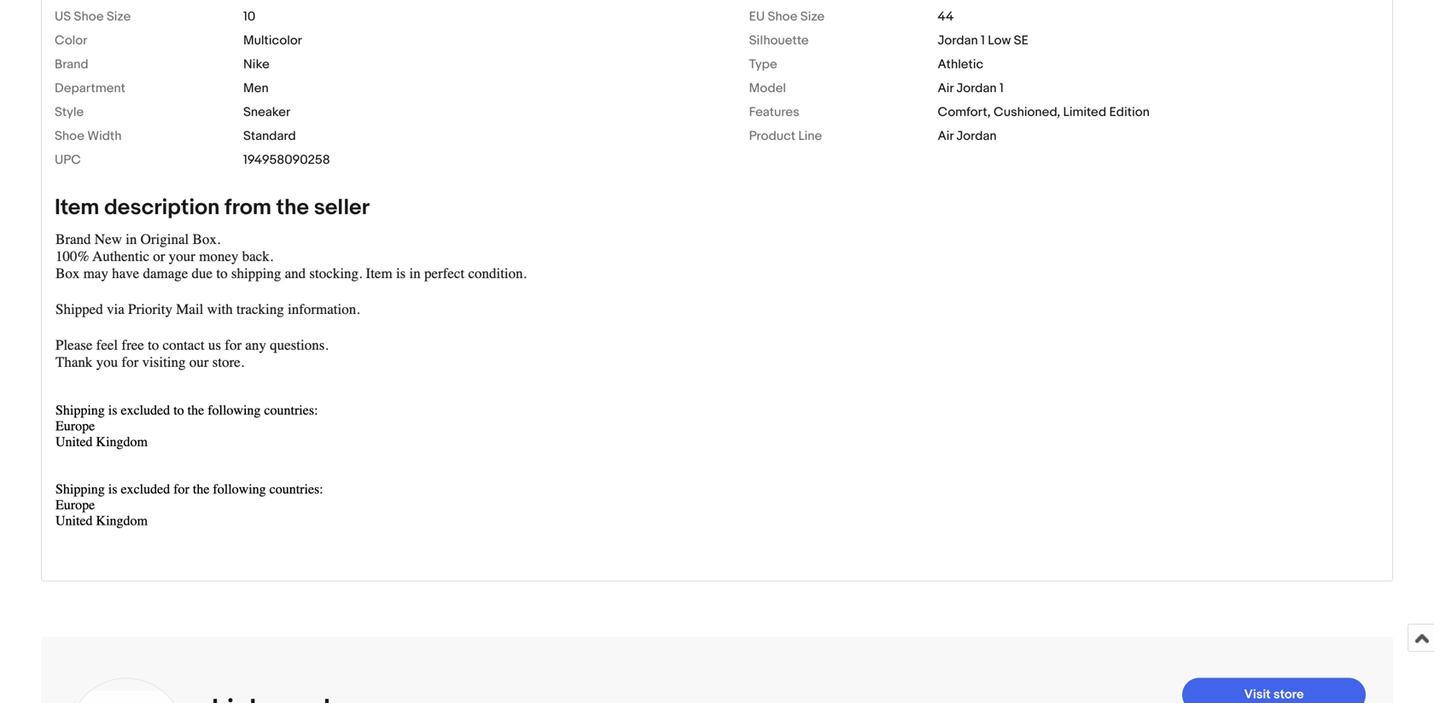 Task type: describe. For each thing, give the bounding box(es) containing it.
air jordan
[[938, 128, 997, 144]]

jordan 1 low se
[[938, 33, 1029, 48]]

sneaker
[[243, 105, 290, 120]]

eu shoe size
[[749, 9, 825, 24]]

visit store link
[[1183, 678, 1366, 704]]

item
[[55, 195, 99, 221]]

silhouette
[[749, 33, 809, 48]]

cushioned,
[[994, 105, 1061, 120]]

194958090258
[[243, 152, 330, 168]]

us
[[55, 9, 71, 24]]

athletic
[[938, 57, 984, 72]]

44
[[938, 9, 954, 24]]

from
[[225, 195, 271, 221]]

model
[[749, 81, 786, 96]]

brand
[[55, 57, 88, 72]]

shoe for eu
[[768, 9, 798, 24]]

limited
[[1064, 105, 1107, 120]]

air for air jordan
[[938, 128, 954, 144]]

size for eu shoe size
[[801, 9, 825, 24]]

width
[[87, 128, 122, 144]]

0 horizontal spatial 1
[[981, 33, 985, 48]]

features
[[749, 105, 800, 120]]

department
[[55, 81, 125, 96]]



Task type: vqa. For each thing, say whether or not it's contained in the screenshot.
the leftmost the $15.99
no



Task type: locate. For each thing, give the bounding box(es) containing it.
line
[[799, 128, 822, 144]]

multicolor
[[243, 33, 302, 48]]

shoe for us
[[74, 9, 104, 24]]

1 horizontal spatial 1
[[1000, 81, 1004, 96]]

0 horizontal spatial size
[[107, 9, 131, 24]]

jordan
[[938, 33, 978, 48], [957, 81, 997, 96], [957, 128, 997, 144]]

air down athletic
[[938, 81, 954, 96]]

us shoe size
[[55, 9, 131, 24]]

1 size from the left
[[107, 9, 131, 24]]

shoe width
[[55, 128, 122, 144]]

1 horizontal spatial size
[[801, 9, 825, 24]]

color
[[55, 33, 87, 48]]

the
[[276, 195, 309, 221]]

product line
[[749, 128, 822, 144]]

size right us at the top of the page
[[107, 9, 131, 24]]

1 vertical spatial air
[[938, 128, 954, 144]]

size for us shoe size
[[107, 9, 131, 24]]

item description from the seller
[[55, 195, 370, 221]]

2 vertical spatial jordan
[[957, 128, 997, 144]]

description
[[104, 195, 220, 221]]

1 up cushioned,
[[1000, 81, 1004, 96]]

visit store
[[1245, 687, 1304, 703]]

jordan for air jordan 1
[[957, 81, 997, 96]]

se
[[1014, 33, 1029, 48]]

1 vertical spatial jordan
[[957, 81, 997, 96]]

edition
[[1110, 105, 1150, 120]]

product
[[749, 128, 796, 144]]

eu
[[749, 9, 765, 24]]

0 vertical spatial jordan
[[938, 33, 978, 48]]

jordan down comfort, at the top of page
[[957, 128, 997, 144]]

1
[[981, 33, 985, 48], [1000, 81, 1004, 96]]

style
[[55, 105, 84, 120]]

0 vertical spatial air
[[938, 81, 954, 96]]

0 vertical spatial 1
[[981, 33, 985, 48]]

visit
[[1245, 687, 1271, 703]]

jordan up athletic
[[938, 33, 978, 48]]

standard
[[243, 128, 296, 144]]

comfort, cushioned, limited edition
[[938, 105, 1150, 120]]

comfort,
[[938, 105, 991, 120]]

seller
[[314, 195, 370, 221]]

size
[[107, 9, 131, 24], [801, 9, 825, 24]]

jordan up comfort, at the top of page
[[957, 81, 997, 96]]

10
[[243, 9, 256, 24]]

1 air from the top
[[938, 81, 954, 96]]

2 size from the left
[[801, 9, 825, 24]]

shoe up silhouette
[[768, 9, 798, 24]]

air
[[938, 81, 954, 96], [938, 128, 954, 144]]

store
[[1274, 687, 1304, 703]]

size up silhouette
[[801, 9, 825, 24]]

upc
[[55, 152, 81, 168]]

shoe right us at the top of the page
[[74, 9, 104, 24]]

shoe down style
[[55, 128, 84, 144]]

1 left "low"
[[981, 33, 985, 48]]

low
[[988, 33, 1011, 48]]

men
[[243, 81, 269, 96]]

1 vertical spatial 1
[[1000, 81, 1004, 96]]

type
[[749, 57, 778, 72]]

air jordan 1
[[938, 81, 1004, 96]]

air for air jordan 1
[[938, 81, 954, 96]]

2 air from the top
[[938, 128, 954, 144]]

nike
[[243, 57, 270, 72]]

air down comfort, at the top of page
[[938, 128, 954, 144]]

jordan for air jordan
[[957, 128, 997, 144]]

shoe
[[74, 9, 104, 24], [768, 9, 798, 24], [55, 128, 84, 144]]



